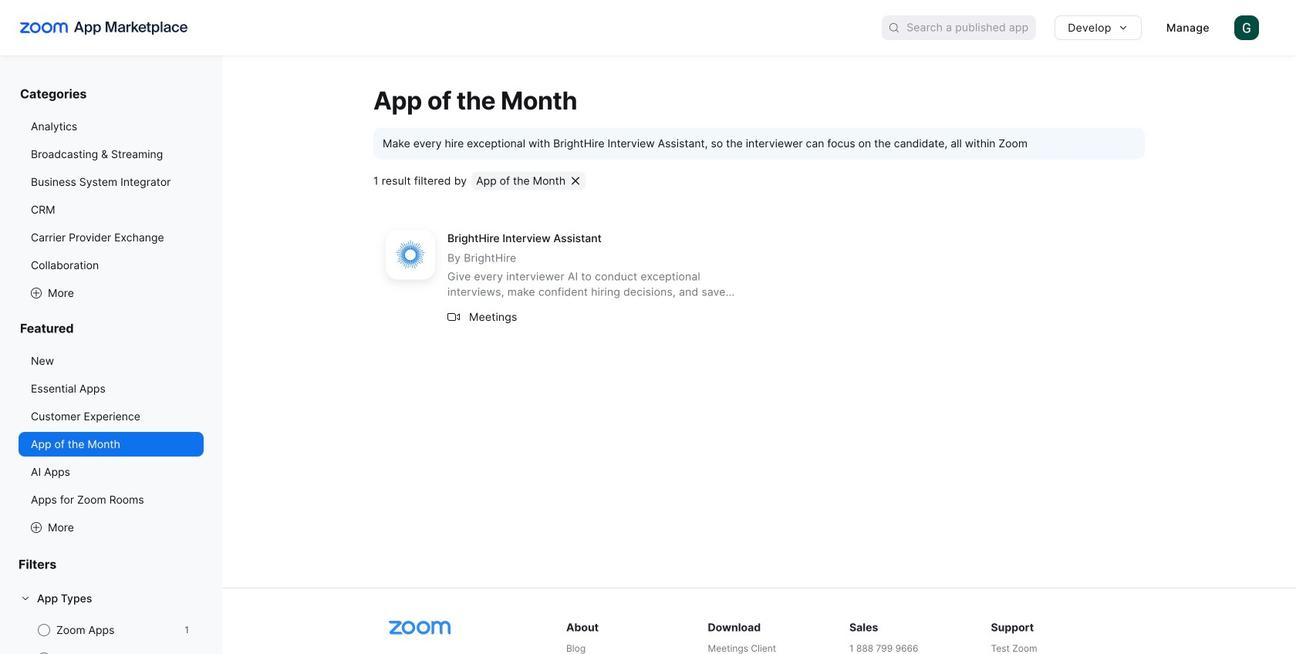 Task type: vqa. For each thing, say whether or not it's contained in the screenshot.
banner
yes



Task type: describe. For each thing, give the bounding box(es) containing it.
Search text field
[[907, 17, 1036, 39]]

search a published app element
[[882, 15, 1036, 40]]



Task type: locate. For each thing, give the bounding box(es) containing it.
banner
[[0, 0, 1296, 56]]



